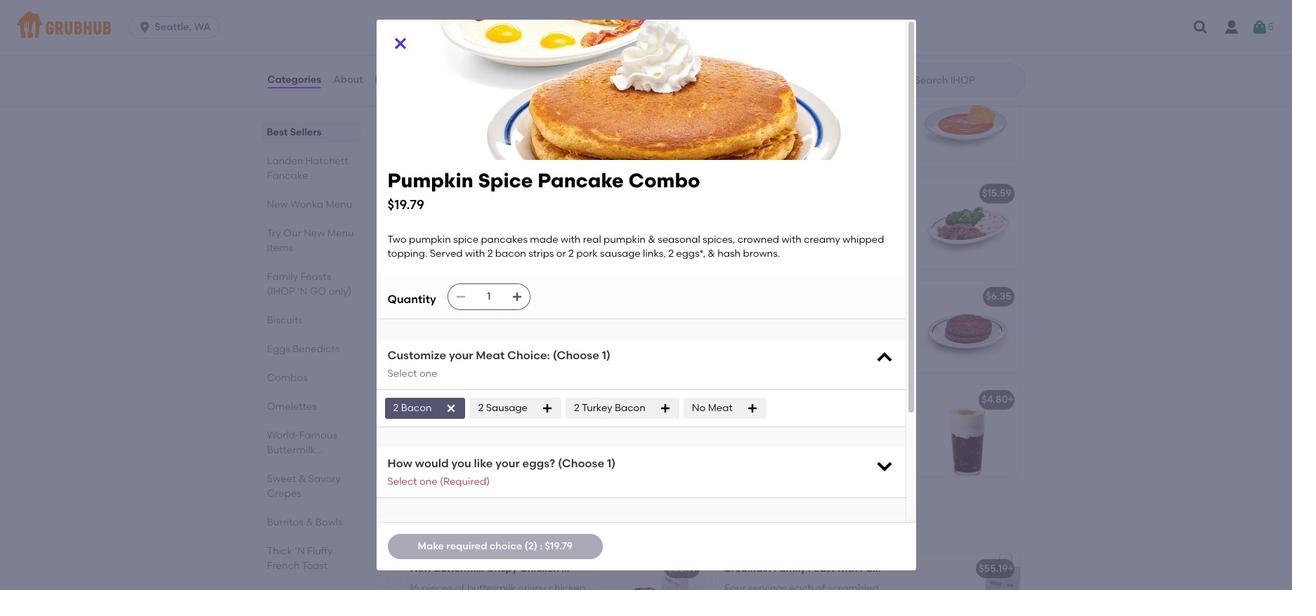 Task type: vqa. For each thing, say whether or not it's contained in the screenshot.
Nashville within Golden-brown Belgian waffle topped with 4 buttermilk crispy chicken strips tossed in spicy Nashville hot sauce & served with a side of ranch dressing.
yes



Task type: locate. For each thing, give the bounding box(es) containing it.
cheese
[[828, 119, 862, 131]]

(ihop
[[267, 286, 295, 298], [503, 506, 548, 524]]

0 horizontal spatial spice
[[453, 234, 479, 246]]

available
[[537, 526, 575, 536]]

$55.19 for $55.19
[[668, 563, 697, 575]]

only) inside family feasts (ihop 'n go only)
[[328, 286, 351, 298]]

0 vertical spatial new buttermilk crispy chicken family feast
[[410, 188, 623, 200]]

svg image up reviews
[[392, 35, 409, 52]]

0 horizontal spatial french
[[267, 561, 299, 573]]

topped up the cold at bottom
[[845, 429, 880, 441]]

served up basket
[[473, 222, 505, 234]]

served
[[552, 119, 585, 131], [430, 248, 463, 260]]

1 horizontal spatial meat
[[708, 403, 733, 415]]

new down cheese.
[[410, 291, 432, 303]]

go for family feasts (ihop 'n go only)
[[309, 286, 326, 298]]

spice for pumpkin spice pancake combo $19.79
[[478, 169, 533, 193]]

0 horizontal spatial feasts
[[300, 271, 331, 283]]

family right breakfast
[[774, 563, 806, 575]]

cage-
[[514, 325, 542, 337]]

1 horizontal spatial for
[[577, 526, 588, 536]]

1 vertical spatial new buttermilk crispy chicken family feast image
[[600, 554, 705, 591]]

2 horizontal spatial in
[[847, 208, 856, 220]]

1 vertical spatial in
[[444, 119, 452, 131]]

served down strips at the top of page
[[552, 119, 585, 131]]

0 vertical spatial 1)
[[602, 350, 611, 363]]

1 vertical spatial chicken
[[520, 188, 559, 200]]

beef down tender
[[725, 222, 746, 234]]

1 vertical spatial crispy
[[482, 104, 510, 116]]

2 new buttermilk crispy chicken family feast image from the top
[[600, 554, 705, 591]]

sauce. right dipping
[[518, 133, 549, 145]]

strips down strips at the top of page
[[552, 104, 578, 116]]

pancake down customize your meat choice: (choose 1) select one
[[484, 394, 527, 406]]

combo right power
[[634, 291, 670, 303]]

0 vertical spatial hot
[[455, 44, 471, 56]]

of up 'toast.'
[[410, 354, 419, 366]]

'n up "biscuits"
[[297, 286, 307, 298]]

strips inside golden-brown belgian waffle topped with 4 buttermilk crispy chicken strips tossed in spicy nashville hot sauce & served with a side of ranch dressing.
[[449, 30, 475, 42]]

1 vertical spatial seasonal
[[445, 340, 488, 352]]

pumpkin for pumpkin spice pancake combo
[[410, 394, 452, 406]]

0 vertical spatial one
[[420, 368, 438, 380]]

spice up sharp
[[453, 234, 479, 246]]

brew down foam
[[841, 414, 865, 426]]

1 for from the left
[[439, 526, 450, 536]]

0 vertical spatial only)
[[328, 286, 351, 298]]

1 horizontal spatial spice
[[800, 443, 826, 455]]

1 vertical spatial hot
[[500, 119, 516, 131]]

feast
[[596, 188, 623, 200], [596, 563, 623, 575], [808, 563, 835, 575]]

combo for pumpkin spice pancake combo $19.79
[[629, 169, 700, 193]]

0 vertical spatial go
[[309, 286, 326, 298]]

svg image
[[1193, 19, 1209, 36], [1251, 19, 1268, 36], [138, 20, 152, 34], [455, 292, 466, 303], [446, 404, 457, 415], [542, 404, 553, 415], [747, 404, 758, 415], [875, 457, 894, 477]]

1 vertical spatial (ihop
[[503, 506, 548, 524]]

menu down new wonka menu on the left top of the page
[[327, 228, 354, 240]]

chicken left strips at the top of page
[[514, 85, 554, 97]]

combo inside pumpkin spice pancake combo $19.79
[[629, 169, 700, 193]]

ranch
[[444, 58, 472, 70]]

one
[[420, 368, 438, 380], [420, 476, 438, 488]]

0 vertical spatial buttermilk
[[478, 15, 527, 27]]

'n
[[297, 286, 307, 298], [551, 506, 568, 524], [475, 526, 483, 536], [294, 546, 305, 558]]

buttermilk down required at the bottom left of page
[[434, 563, 484, 575]]

reviews
[[375, 74, 414, 86]]

pancakes inside the world-famous buttermilk pancakes sweet & savory crepes
[[267, 460, 313, 472]]

1 vertical spatial chicken
[[513, 104, 550, 116]]

1) inside how would you like your eggs? (choose 1) select one (required)
[[607, 458, 616, 471]]

try our new menu items
[[267, 228, 354, 254]]

go for family feasts (ihop 'n go only) available for ihop 'n go only. not available for dine-in.
[[571, 506, 596, 524]]

creamy inside two pumpkin spice pancakes made with real pumpkin & seasonal spices, crowned with creamy whipped topping. served with 2 bacon strips or 2 pork sausage links, 2 eggs*, & hash browns.
[[804, 234, 840, 246]]

iced
[[793, 414, 813, 426]]

2 horizontal spatial $19.79
[[669, 394, 697, 406]]

1 horizontal spatial choice
[[490, 541, 522, 553]]

or inside 2  impossible™ plant-based sausages, scrambled cage-free egg whites, seasonal fresh fruit & choice of 2 protein pancakes or multigrain toast.
[[515, 354, 525, 366]]

pancakes
[[481, 234, 528, 246], [466, 354, 513, 366]]

feasts down try our new menu items
[[300, 271, 331, 283]]

1 horizontal spatial in
[[511, 30, 519, 42]]

a up strips at the top of page
[[571, 44, 577, 56]]

a down sweetened
[[747, 443, 754, 455]]

(choose inside customize your meat choice: (choose 1) select one
[[553, 350, 599, 363]]

0 vertical spatial pancakes
[[481, 234, 528, 246]]

creamy up cheese.
[[410, 251, 446, 262]]

'n right 'thick'
[[294, 546, 305, 558]]

chicken inside golden-brown belgian waffle topped with 4 buttermilk crispy chicken strips tossed in spicy nashville hot sauce & served with a side of ranch dressing.
[[410, 30, 447, 42]]

1 new buttermilk crispy chicken family feast from the top
[[410, 188, 623, 200]]

0 vertical spatial side
[[410, 58, 429, 70]]

family feasts (ihop 'n go only) available for ihop 'n go only. not available for dine-in.
[[399, 506, 636, 536]]

only) down try our new menu items
[[328, 286, 351, 298]]

1 one from the top
[[420, 368, 438, 380]]

buttermilk up strips,
[[467, 208, 516, 220]]

menu
[[326, 199, 352, 211], [327, 228, 354, 240]]

buttermilk down belgian
[[478, 15, 527, 27]]

crispy inside golden-brown belgian waffle topped with 4 buttermilk crispy chicken strips tossed in spicy nashville hot sauce & served with a side of ranch dressing.
[[529, 15, 557, 27]]

combo down new nashville crispy chicken strips & fries image
[[629, 169, 700, 193]]

nashville down ranch
[[434, 85, 478, 97]]

eggs*,
[[676, 248, 706, 260]]

best sellers
[[267, 126, 322, 138]]

(2) right the plants
[[948, 291, 961, 303]]

pancake up real
[[538, 169, 624, 193]]

new up '16'
[[410, 188, 432, 200]]

family feasts (ihop 'n go only)
[[267, 271, 351, 298]]

burritos
[[267, 517, 303, 529]]

0 horizontal spatial served
[[473, 222, 505, 234]]

1 vertical spatial buttermilk
[[431, 104, 480, 116]]

world-famous buttermilk pancakes sweet & savory crepes
[[267, 430, 340, 500]]

of left ranch
[[432, 58, 441, 70]]

only) inside family feasts (ihop 'n go only) available for ihop 'n go only. not available for dine-in.
[[599, 506, 636, 524]]

combo down multigrain
[[529, 394, 565, 406]]

or down fruit
[[515, 354, 525, 366]]

crowned
[[738, 234, 779, 246]]

family inside family feasts (ihop 'n go only) available for ihop 'n go only. not available for dine-in.
[[399, 506, 448, 524]]

2 sausage
[[478, 403, 528, 415]]

brew
[[904, 394, 928, 406], [841, 414, 865, 426]]

1 vertical spatial new buttermilk crispy chicken family feast
[[410, 563, 623, 575]]

spices,
[[703, 234, 735, 246]]

1 vertical spatial strips
[[552, 104, 578, 116]]

(ihop for family feasts (ihop 'n go only) available for ihop 'n go only. not available for dine-in.
[[503, 506, 548, 524]]

cold left foam
[[823, 394, 846, 406]]

(ihop for family feasts (ihop 'n go only)
[[267, 286, 295, 298]]

best
[[267, 126, 288, 138]]

1 vertical spatial or
[[515, 354, 525, 366]]

1 vertical spatial your
[[496, 458, 520, 471]]

1 vertical spatial side
[[539, 222, 558, 234]]

tomato
[[749, 85, 786, 97]]

hot inside golden-brown belgian waffle topped with 4 buttermilk crispy chicken strips tossed in spicy nashville hot sauce & served with a side of ranch dressing.
[[455, 44, 471, 56]]

buttermilk inside the world-famous buttermilk pancakes sweet & savory crepes
[[267, 445, 315, 457]]

feasts inside family feasts (ihop 'n go only) available for ihop 'n go only. not available for dine-in.
[[452, 506, 500, 524]]

0 horizontal spatial only)
[[328, 286, 351, 298]]

2 down quantity
[[410, 311, 416, 323]]

of
[[432, 58, 441, 70], [467, 133, 476, 145], [455, 208, 465, 220], [485, 236, 494, 248], [410, 354, 419, 366]]

0 horizontal spatial (ihop
[[267, 286, 295, 298]]

brown
[[449, 1, 479, 13]]

1) inside customize your meat choice: (choose 1) select one
[[602, 350, 611, 363]]

plant-
[[495, 291, 524, 303]]

2 new buttermilk crispy chicken family feast from the top
[[410, 563, 623, 575]]

topped inside golden-brown belgian waffle topped with 4 buttermilk crispy chicken strips tossed in spicy nashville hot sauce & served with a side of ranch dressing.
[[410, 15, 445, 27]]

1 horizontal spatial french
[[497, 236, 529, 248]]

pancakes down fresh
[[466, 354, 513, 366]]

1 new buttermilk crispy chicken family feast image from the top
[[600, 179, 705, 270]]

meat right no
[[708, 403, 733, 415]]

family inside family feasts (ihop 'n go only)
[[267, 271, 298, 283]]

a left rich
[[858, 208, 865, 220]]

2 vertical spatial buttermilk
[[434, 563, 484, 575]]

0 horizontal spatial $19.79
[[388, 197, 424, 213]]

& up links,
[[648, 234, 655, 246]]

ihop
[[452, 526, 473, 536]]

pancakes up bacon
[[481, 234, 528, 246]]

$55.19
[[668, 188, 697, 200], [668, 563, 697, 575], [979, 563, 1008, 575]]

new right our
[[303, 228, 325, 240]]

feasts up ihop
[[452, 506, 500, 524]]

& up dressing.
[[505, 44, 512, 56]]

family down items
[[267, 271, 298, 283]]

hot up ranch
[[455, 44, 471, 56]]

100%
[[725, 414, 750, 426]]

0 horizontal spatial sausage
[[486, 403, 528, 415]]

tossed up sauce
[[477, 30, 509, 42]]

pumpkin down 'toast.'
[[410, 394, 452, 406]]

1 select from the top
[[388, 368, 417, 380]]

seasonal inside 2  impossible™ plant-based sausages, scrambled cage-free egg whites, seasonal fresh fruit & choice of 2 protein pancakes or multigrain toast.
[[445, 340, 488, 352]]

only) up in.
[[599, 506, 636, 524]]

(ihop inside family feasts (ihop 'n go only) available for ihop 'n go only. not available for dine-in.
[[503, 506, 548, 524]]

your
[[449, 350, 473, 363], [496, 458, 520, 471]]

'n up 'available'
[[551, 506, 568, 524]]

two
[[388, 234, 407, 246]]

tomato
[[766, 104, 801, 116]]

(choose
[[553, 350, 599, 363], [558, 458, 604, 471]]

1 horizontal spatial served
[[514, 44, 546, 56]]

about
[[333, 74, 363, 86]]

select inside customize your meat choice: (choose 1) select one
[[388, 368, 417, 380]]

new 55+ pot roast image
[[915, 179, 1020, 270]]

crispy down dressing.
[[481, 85, 512, 97]]

feasts inside family feasts (ihop 'n go only)
[[300, 271, 331, 283]]

choice down only.
[[490, 541, 522, 553]]

impossible™ for sausage
[[749, 291, 807, 303]]

2 + from the top
[[1008, 563, 1014, 575]]

0 horizontal spatial your
[[449, 350, 473, 363]]

spice inside two pumpkin spice pancakes made with real pumpkin & seasonal spices, crowned with creamy whipped topping. served with 2 bacon strips or 2 pork sausage links, 2 eggs*, & hash browns.
[[453, 234, 479, 246]]

& right fruit
[[537, 340, 545, 352]]

french down 'thick'
[[267, 561, 299, 573]]

0 horizontal spatial hot
[[455, 44, 471, 56]]

topped inside creamy tomato basil soup topped with a decadent four-cheese crisp.
[[854, 104, 889, 116]]

buttermilk inside 16 pieces of buttermilk crispy chicken breast strips, served with a side salad, a basket of french fries, and creamy sharp cheddar mac & cheese.  serves 4.
[[467, 208, 516, 220]]

2 horizontal spatial pumpkin
[[756, 443, 798, 455]]

thick
[[267, 546, 292, 558]]

nashville inside five buttermilk crispy chicken strips tossed in nashville hot sauce. served with choice of dipping sauce.
[[455, 119, 497, 131]]

buttermilk inside golden-brown belgian waffle topped with 4 buttermilk crispy chicken strips tossed in spicy nashville hot sauce & served with a side of ranch dressing.
[[478, 15, 527, 27]]

or
[[556, 248, 566, 260], [515, 354, 525, 366]]

chicken inside 16 pieces of buttermilk crispy chicken breast strips, served with a side salad, a basket of french fries, and creamy sharp cheddar mac & cheese.  serves 4.
[[549, 208, 586, 220]]

spice inside pumpkin spice pancake combo $19.79
[[478, 169, 533, 193]]

1 horizontal spatial bacon
[[615, 403, 646, 415]]

0 vertical spatial (2)
[[948, 291, 961, 303]]

1 vertical spatial $19.79
[[669, 394, 697, 406]]

eggs benedicts
[[267, 344, 339, 356]]

hash
[[718, 248, 741, 260]]

crispy down waffle
[[529, 15, 557, 27]]

menu right wonka
[[326, 199, 352, 211]]

seasonal down scrambled
[[445, 340, 488, 352]]

your inside customize your meat choice: (choose 1) select one
[[449, 350, 473, 363]]

pumpkin inside pumpkin spice pancake combo $19.79
[[388, 169, 474, 193]]

spice down vanilla
[[800, 443, 826, 455]]

pumpkin spice pancake combo image
[[600, 385, 705, 477]]

0 vertical spatial crispy
[[529, 15, 557, 27]]

0 vertical spatial seasonal
[[658, 234, 700, 246]]

crispy for buttermilk
[[486, 188, 517, 200]]

foam
[[849, 394, 876, 406]]

+ for $55.19
[[1008, 563, 1014, 575]]

go inside family feasts (ihop 'n go only) available for ihop 'n go only. not available for dine-in.
[[571, 506, 596, 524]]

2  bacon
[[393, 403, 432, 415]]

golden-
[[410, 1, 449, 13]]

sausage up egg
[[557, 291, 599, 303]]

creamy down braised on the top of the page
[[804, 234, 840, 246]]

new nashville hot chicken melt image
[[915, 0, 1020, 63]]

served inside two pumpkin spice pancakes made with real pumpkin & seasonal spices, crowned with creamy whipped topping. served with 2 bacon strips or 2 pork sausage links, 2 eggs*, & hash browns.
[[430, 248, 463, 260]]

crispy down new nashville crispy chicken strips & fries
[[482, 104, 510, 116]]

chicken for crispy
[[520, 188, 559, 200]]

impossible™ for plant-
[[418, 311, 475, 323]]

spice
[[478, 169, 533, 193], [455, 394, 482, 406], [794, 394, 821, 406]]

$19.79 inside pumpkin spice pancake combo $19.79
[[388, 197, 424, 213]]

a inside tender slow-braised beef in a rich beef gravy.
[[858, 208, 865, 220]]

spice down dipping
[[478, 169, 533, 193]]

meat down scrambled
[[476, 350, 505, 363]]

0 vertical spatial brew
[[904, 394, 928, 406]]

new for new impossible™ plant-based sausage power combo image
[[410, 291, 432, 303]]

1 horizontal spatial brew
[[904, 394, 928, 406]]

1 vertical spatial pancake
[[484, 394, 527, 406]]

creamy inside 16 pieces of buttermilk crispy chicken breast strips, served with a side salad, a basket of french fries, and creamy sharp cheddar mac & cheese.  serves 4.
[[410, 251, 446, 262]]

whites,
[[410, 340, 443, 352]]

pumpkin up arabica at the bottom right of page
[[749, 394, 791, 406]]

2 vertical spatial nashville
[[455, 119, 497, 131]]

1 + from the top
[[1008, 394, 1014, 406]]

0 vertical spatial spice
[[453, 234, 479, 246]]

0 horizontal spatial or
[[515, 354, 525, 366]]

new buttermilk crispy chicken family feast for $55.19
[[410, 563, 623, 575]]

real
[[583, 234, 601, 246]]

0 vertical spatial feasts
[[300, 271, 331, 283]]

sausage down customize your meat choice: (choose 1) select one
[[486, 403, 528, 415]]

2 vertical spatial creamy
[[828, 443, 864, 455]]

side up fries,
[[539, 222, 558, 234]]

chicken up and
[[549, 208, 586, 220]]

with inside 16 pieces of buttermilk crispy chicken breast strips, served with a side salad, a basket of french fries, and creamy sharp cheddar mac & cheese.  serves 4.
[[507, 222, 527, 234]]

a
[[571, 44, 577, 56], [747, 119, 754, 131], [858, 208, 865, 220], [530, 222, 536, 234], [441, 236, 448, 248], [747, 443, 754, 455]]

new impossible™ sausage patties from plants (2) image
[[915, 282, 1020, 373]]

eggs?
[[523, 458, 555, 471]]

1 horizontal spatial $19.79
[[545, 541, 573, 553]]

impossible™ up sausages, at the left of page
[[418, 311, 475, 323]]

nashville up dipping
[[455, 119, 497, 131]]

in inside golden-brown belgian waffle topped with 4 buttermilk crispy chicken strips tossed in spicy nashville hot sauce & served with a side of ranch dressing.
[[511, 30, 519, 42]]

0 vertical spatial combo
[[629, 169, 700, 193]]

1 horizontal spatial hot
[[500, 119, 516, 131]]

1 horizontal spatial feasts
[[452, 506, 500, 524]]

0 vertical spatial in
[[511, 30, 519, 42]]

1 vertical spatial topped
[[854, 104, 889, 116]]

2 vertical spatial $19.79
[[545, 541, 573, 553]]

one down would
[[420, 476, 438, 488]]

0 horizontal spatial served
[[430, 248, 463, 260]]

1 horizontal spatial pancake
[[538, 169, 624, 193]]

& inside the world-famous buttermilk pancakes sweet & savory crepes
[[298, 474, 306, 486]]

1 horizontal spatial pumpkin
[[604, 234, 646, 246]]

1 vertical spatial +
[[1008, 563, 1014, 575]]

seattle, wa
[[155, 21, 211, 33]]

new tomato basil soup image
[[915, 75, 1020, 167]]

buttermilk
[[478, 15, 527, 27], [431, 104, 480, 116], [467, 208, 516, 220]]

1 bacon from the left
[[401, 403, 432, 415]]

pork
[[576, 248, 598, 260]]

choice inside 2  impossible™ plant-based sausages, scrambled cage-free egg whites, seasonal fresh fruit & choice of 2 protein pancakes or multigrain toast.
[[547, 340, 579, 352]]

soup
[[813, 85, 838, 97]]

(ihop inside family feasts (ihop 'n go only)
[[267, 286, 295, 298]]

0 horizontal spatial tossed
[[410, 119, 441, 131]]

0 vertical spatial creamy
[[804, 234, 840, 246]]

of up cheddar
[[485, 236, 494, 248]]

choice:
[[507, 350, 550, 363]]

svg image
[[392, 35, 409, 52], [511, 292, 523, 303], [875, 349, 894, 369], [660, 404, 671, 415]]

2 vertical spatial crispy
[[518, 208, 546, 220]]

& right vanilla
[[835, 429, 842, 441]]

pumpkin down arabica at the bottom right of page
[[756, 443, 798, 455]]

0 vertical spatial nashville
[[410, 44, 453, 56]]

pumpkin up pieces
[[388, 169, 474, 193]]

1) down 2 turkey bacon
[[607, 458, 616, 471]]

svg image up foam
[[875, 349, 894, 369]]

no meat
[[692, 403, 733, 415]]

0 vertical spatial meat
[[476, 350, 505, 363]]

served inside five buttermilk crispy chicken strips tossed in nashville hot sauce. served with choice of dipping sauce.
[[552, 119, 585, 131]]

served inside golden-brown belgian waffle topped with 4 buttermilk crispy chicken strips tossed in spicy nashville hot sauce & served with a side of ranch dressing.
[[514, 44, 546, 56]]

$19.79
[[388, 197, 424, 213], [669, 394, 697, 406], [545, 541, 573, 553]]

new up five in the top of the page
[[410, 85, 432, 97]]

new inside try our new menu items
[[303, 228, 325, 240]]

1 vertical spatial crispy
[[486, 188, 517, 200]]

go up dine-
[[571, 506, 596, 524]]

& inside 2  impossible™ plant-based sausages, scrambled cage-free egg whites, seasonal fresh fruit & choice of 2 protein pancakes or multigrain toast.
[[537, 340, 545, 352]]

of inside golden-brown belgian waffle topped with 4 buttermilk crispy chicken strips tossed in spicy nashville hot sauce & served with a side of ranch dressing.
[[432, 58, 441, 70]]

search icon image
[[892, 72, 909, 89]]

chicken for strips
[[514, 85, 554, 97]]

or right fries,
[[556, 248, 566, 260]]

topped for chicken
[[410, 15, 445, 27]]

0 vertical spatial new buttermilk crispy chicken family feast image
[[600, 179, 705, 270]]

topped inside 100% arabica iced cold brew sweetened with vanilla & topped with a pumpkin spice creamy cold foam.
[[845, 429, 880, 441]]

cold
[[823, 394, 846, 406], [878, 394, 902, 406], [816, 414, 839, 426]]

0 vertical spatial chicken
[[514, 85, 554, 97]]

16
[[410, 208, 419, 220]]

2 select from the top
[[388, 476, 417, 488]]

+
[[1008, 394, 1014, 406], [1008, 563, 1014, 575]]

new buttermilk crispy chicken family feast image for $15.59
[[600, 179, 705, 270]]

2 vertical spatial combo
[[529, 394, 565, 406]]

chicken
[[514, 85, 554, 97], [520, 188, 559, 200], [520, 563, 559, 575]]

2 vertical spatial chicken
[[549, 208, 586, 220]]

0 vertical spatial (choose
[[553, 350, 599, 363]]

go inside family feasts (ihop 'n go only)
[[309, 286, 326, 298]]

or inside two pumpkin spice pancakes made with real pumpkin & seasonal spices, crowned with creamy whipped topping. served with 2 bacon strips or 2 pork sausage links, 2 eggs*, & hash browns.
[[556, 248, 566, 260]]

1 vertical spatial menu
[[327, 228, 354, 240]]

1 vertical spatial spice
[[800, 443, 826, 455]]

0 vertical spatial or
[[556, 248, 566, 260]]

1 vertical spatial (2)
[[525, 541, 538, 553]]

0 vertical spatial tossed
[[477, 30, 509, 42]]

pumpkin spice pancake combo
[[410, 394, 565, 406]]

2 vertical spatial chicken
[[520, 563, 559, 575]]

tender
[[725, 208, 758, 220]]

in left spicy
[[511, 30, 519, 42]]

crispy
[[529, 15, 557, 27], [482, 104, 510, 116], [518, 208, 546, 220]]

impossible™ inside 2  impossible™ plant-based sausages, scrambled cage-free egg whites, seasonal fresh fruit & choice of 2 protein pancakes or multigrain toast.
[[418, 311, 475, 323]]

new buttermilk crispy chicken family feast image
[[600, 179, 705, 270], [600, 554, 705, 591]]

svg image inside 5 button
[[1251, 19, 1268, 36]]

seasonal up eggs*,
[[658, 234, 700, 246]]

1 vertical spatial served
[[473, 222, 505, 234]]

1 vertical spatial 1)
[[607, 458, 616, 471]]

in.
[[611, 526, 621, 536]]

2 one from the top
[[420, 476, 438, 488]]

& right mac
[[549, 251, 556, 262]]

bowls
[[315, 517, 342, 529]]

pancake inside pumpkin spice pancake combo $19.79
[[538, 169, 624, 193]]

only.
[[500, 526, 518, 536]]

seasonal
[[658, 234, 700, 246], [445, 340, 488, 352]]

topped down the golden-
[[410, 15, 445, 27]]

served up cheese.
[[430, 248, 463, 260]]

1 horizontal spatial pancakes
[[860, 563, 907, 575]]

0 vertical spatial buttermilk
[[434, 188, 484, 200]]

svg image inside seattle, wa button
[[138, 20, 152, 34]]

side
[[410, 58, 429, 70], [539, 222, 558, 234]]

1 vertical spatial french
[[267, 561, 299, 573]]

impossible™ down "browns."
[[749, 291, 807, 303]]

$6.35
[[986, 291, 1012, 303]]

feasts for family feasts (ihop 'n go only)
[[300, 271, 331, 283]]

feast for $15.59
[[596, 188, 623, 200]]

two pumpkin spice pancakes made with real pumpkin & seasonal spices, crowned with creamy whipped topping. served with 2 bacon strips or 2 pork sausage links, 2 eggs*, & hash browns.
[[388, 234, 887, 260]]

sweetened
[[725, 429, 777, 441]]

new buttermilk crispy chicken family feast image for $55.19
[[600, 554, 705, 591]]

Input item quantity number field
[[473, 285, 504, 310]]

cold up vanilla
[[816, 414, 839, 426]]

cold for foam
[[823, 394, 846, 406]]

free
[[542, 325, 561, 337]]

1 vertical spatial (choose
[[558, 458, 604, 471]]

hot
[[455, 44, 471, 56], [500, 119, 516, 131]]

0 vertical spatial (ihop
[[267, 286, 295, 298]]

tossed inside golden-brown belgian waffle topped with 4 buttermilk crispy chicken strips tossed in spicy nashville hot sauce & served with a side of ranch dressing.
[[477, 30, 509, 42]]

plant-
[[477, 311, 506, 323]]

french inside 16 pieces of buttermilk crispy chicken breast strips, served with a side salad, a basket of french fries, and creamy sharp cheddar mac & cheese.  serves 4.
[[497, 236, 529, 248]]

sausage left patties
[[810, 291, 852, 303]]

cold inside 100% arabica iced cold brew sweetened with vanilla & topped with a pumpkin spice creamy cold foam.
[[816, 414, 839, 426]]

new down the hash
[[725, 291, 747, 303]]

& inside 16 pieces of buttermilk crispy chicken breast strips, served with a side salad, a basket of french fries, and creamy sharp cheddar mac & cheese.  serves 4.
[[549, 251, 556, 262]]

1 horizontal spatial or
[[556, 248, 566, 260]]

2 left the pork
[[569, 248, 574, 260]]

new buttermilk crispy chicken family feast down make required choice (2) : $19.79
[[410, 563, 623, 575]]

benedicts
[[292, 344, 339, 356]]



Task type: describe. For each thing, give the bounding box(es) containing it.
scrambled
[[460, 325, 511, 337]]

burritos & bowls
[[267, 517, 342, 529]]

golden-brown belgian waffle topped with 4 buttermilk crispy chicken strips tossed in spicy nashville hot sauce & served with a side of ranch dressing. button
[[402, 0, 705, 70]]

side inside 16 pieces of buttermilk crispy chicken breast strips, served with a side salad, a basket of french fries, and creamy sharp cheddar mac & cheese.  serves 4.
[[539, 222, 558, 234]]

1 horizontal spatial sausage
[[557, 291, 599, 303]]

2 up how
[[393, 403, 399, 415]]

thick 'n fluffy french toast
[[267, 546, 332, 573]]

golden-brown belgian waffle topped with 4 buttermilk crispy chicken strips tossed in spicy nashville hot sauce & served with a side of ranch dressing.
[[410, 1, 577, 70]]

1 vertical spatial pancakes
[[860, 563, 907, 575]]

toast
[[302, 561, 327, 573]]

of up strips,
[[455, 208, 465, 220]]

pancake for pumpkin spice pancake combo $19.79
[[538, 169, 624, 193]]

fruit
[[516, 340, 535, 352]]

make required choice (2) : $19.79
[[418, 541, 573, 553]]

new for new buttermilk crispy chicken family feast image associated with $15.59
[[410, 188, 432, 200]]

savory
[[308, 474, 340, 486]]

new for new pumpkin spice cold foam cold brew image
[[725, 394, 747, 406]]

strips inside two pumpkin spice pancakes made with real pumpkin & seasonal spices, crowned with creamy whipped topping. served with 2 bacon strips or 2 pork sausage links, 2 eggs*, & hash browns.
[[529, 248, 554, 260]]

gravy.
[[749, 222, 777, 234]]

& left the fries
[[586, 85, 594, 97]]

0 vertical spatial menu
[[326, 199, 352, 211]]

served inside 16 pieces of buttermilk crispy chicken breast strips, served with a side salad, a basket of french fries, and creamy sharp cheddar mac & cheese.  serves 4.
[[473, 222, 505, 234]]

cold right foam
[[878, 394, 902, 406]]

menu inside try our new menu items
[[327, 228, 354, 240]]

fries,
[[532, 236, 554, 248]]

$19.19
[[670, 85, 697, 97]]

new wonka menu
[[267, 199, 352, 211]]

available
[[399, 526, 437, 536]]

feasts for family feasts (ihop 'n go only) available for ihop 'n go only. not available for dine-in.
[[452, 506, 500, 524]]

a inside golden-brown belgian waffle topped with 4 buttermilk crispy chicken strips tossed in spicy nashville hot sauce & served with a side of ranch dressing.
[[571, 44, 577, 56]]

spice up the iced
[[794, 394, 821, 406]]

2 up 'toast.'
[[422, 354, 427, 366]]

breakfast family feast with pancakes image
[[915, 554, 1020, 591]]

$55.19 +
[[979, 563, 1014, 575]]

svg image up based on the left of the page
[[511, 292, 523, 303]]

patties
[[854, 291, 888, 303]]

five buttermilk crispy chicken strips tossed in nashville hot sauce. served with choice of dipping sauce.
[[410, 104, 585, 145]]

impossible™ for plant-
[[434, 291, 492, 303]]

no
[[692, 403, 706, 415]]

pumpkin inside 100% arabica iced cold brew sweetened with vanilla & topped with a pumpkin spice creamy cold foam.
[[756, 443, 798, 455]]

2 turkey bacon
[[574, 403, 646, 415]]

customize your meat choice: (choose 1) select one
[[388, 350, 611, 380]]

only) for family feasts (ihop 'n go only) available for ihop 'n go only. not available for dine-in.
[[599, 506, 636, 524]]

creamy
[[725, 104, 763, 116]]

chicken inside five buttermilk crispy chicken strips tossed in nashville hot sauce. served with choice of dipping sauce.
[[513, 104, 550, 116]]

100% arabica iced cold brew sweetened with vanilla & topped with a pumpkin spice creamy cold foam.
[[725, 414, 888, 469]]

buttermilk for $55.19
[[434, 563, 484, 575]]

choice inside five buttermilk crispy chicken strips tossed in nashville hot sauce. served with choice of dipping sauce.
[[432, 133, 465, 145]]

feast for $55.19
[[596, 563, 623, 575]]

waffle
[[520, 1, 549, 13]]

five
[[410, 104, 429, 116]]

of inside five buttermilk crispy chicken strips tossed in nashville hot sauce. served with choice of dipping sauce.
[[467, 133, 476, 145]]

buttermilk for $15.59
[[434, 188, 484, 200]]

creamy inside 100% arabica iced cold brew sweetened with vanilla & topped with a pumpkin spice creamy cold foam.
[[828, 443, 864, 455]]

only) for family feasts (ihop 'n go only)
[[328, 286, 351, 298]]

tossed inside five buttermilk crispy chicken strips tossed in nashville hot sauce. served with choice of dipping sauce.
[[410, 119, 441, 131]]

about button
[[333, 55, 364, 105]]

power
[[601, 291, 632, 303]]

2 vertical spatial crispy
[[486, 563, 517, 575]]

serves
[[449, 265, 480, 277]]

new impossible™ sausage patties from plants (2)
[[725, 291, 961, 303]]

topping.
[[388, 248, 428, 260]]

family down 'available'
[[562, 563, 594, 575]]

crepes
[[267, 488, 301, 500]]

mac
[[525, 251, 547, 262]]

$4.80 +
[[982, 394, 1014, 406]]

$8.39
[[986, 85, 1012, 97]]

breakfast family feast with pancakes
[[725, 563, 907, 575]]

a down strips,
[[441, 236, 448, 248]]

select inside how would you like your eggs? (choose 1) select one (required)
[[388, 476, 417, 488]]

new tomato basil soup
[[725, 85, 838, 97]]

seasonal inside two pumpkin spice pancakes made with real pumpkin & seasonal spices, crowned with creamy whipped topping. served with 2 bacon strips or 2 pork sausage links, 2 eggs*, & hash browns.
[[658, 234, 700, 246]]

2 for from the left
[[577, 526, 588, 536]]

landen hatchett fancake
[[267, 155, 348, 182]]

dressing.
[[474, 58, 516, 70]]

how
[[388, 458, 412, 471]]

landen
[[267, 155, 303, 167]]

decadent
[[756, 119, 803, 131]]

new for new buttermilk crispy chicken family feast image corresponding to $55.19
[[410, 563, 432, 575]]

hatchett
[[305, 155, 348, 167]]

buttermilk inside five buttermilk crispy chicken strips tossed in nashville hot sauce. served with choice of dipping sauce.
[[431, 104, 480, 116]]

and
[[556, 236, 575, 248]]

crispy inside 16 pieces of buttermilk crispy chicken breast strips, served with a side salad, a basket of french fries, and creamy sharp cheddar mac & cheese.  serves 4.
[[518, 208, 546, 220]]

1 vertical spatial meat
[[708, 403, 733, 415]]

hot inside five buttermilk crispy chicken strips tossed in nashville hot sauce. served with choice of dipping sauce.
[[500, 119, 516, 131]]

in inside tender slow-braised beef in a rich beef gravy.
[[847, 208, 856, 220]]

sharp
[[449, 251, 477, 262]]

new buttermilk crispy chicken family feast for $15.59
[[410, 188, 623, 200]]

how would you like your eggs? (choose 1) select one (required)
[[388, 458, 616, 488]]

belgian
[[482, 1, 517, 13]]

1 horizontal spatial beef
[[823, 208, 845, 220]]

spicy
[[522, 30, 546, 42]]

spice inside 100% arabica iced cold brew sweetened with vanilla & topped with a pumpkin spice creamy cold foam.
[[800, 443, 826, 455]]

$55.19 for $15.59
[[668, 188, 697, 200]]

Search IHOP search field
[[913, 74, 1021, 87]]

foam.
[[725, 457, 753, 469]]

new pumpkin spice cold foam cold brew image
[[915, 385, 1020, 477]]

a up fries,
[[530, 222, 536, 234]]

pancakes inside two pumpkin spice pancakes made with real pumpkin & seasonal spices, crowned with creamy whipped topping. served with 2 bacon strips or 2 pork sausage links, 2 eggs*, & hash browns.
[[481, 234, 528, 246]]

strips inside five buttermilk crispy chicken strips tossed in nashville hot sauce. served with choice of dipping sauce.
[[552, 104, 578, 116]]

made
[[530, 234, 558, 246]]

fries
[[596, 85, 619, 97]]

nashville inside golden-brown belgian waffle topped with 4 buttermilk crispy chicken strips tossed in spicy nashville hot sauce & served with a side of ranch dressing.
[[410, 44, 453, 56]]

pancake for pumpkin spice pancake combo
[[484, 394, 527, 406]]

new impossible™ plant-based sausage power combo image
[[600, 282, 705, 373]]

spice for pumpkin spice pancake combo
[[455, 394, 482, 406]]

crispy for chicken
[[481, 85, 512, 97]]

multigrain
[[527, 354, 576, 366]]

new nashville crispy chicken strips & fries image
[[600, 75, 705, 167]]

+ for $4.80
[[1008, 394, 1014, 406]]

0 horizontal spatial (2)
[[525, 541, 538, 553]]

sweet
[[267, 474, 296, 486]]

1 vertical spatial sauce.
[[518, 133, 549, 145]]

2 left turkey
[[574, 403, 580, 415]]

2 up "4."
[[487, 248, 493, 260]]

breakfast
[[725, 563, 772, 575]]

'n left "go"
[[475, 526, 483, 536]]

2 bacon from the left
[[615, 403, 646, 415]]

topped for cheese
[[854, 104, 889, 116]]

in inside five buttermilk crispy chicken strips tossed in nashville hot sauce. served with choice of dipping sauce.
[[444, 119, 452, 131]]

eggs
[[267, 344, 290, 356]]

& inside golden-brown belgian waffle topped with 4 buttermilk crispy chicken strips tossed in spicy nashville hot sauce & served with a side of ranch dressing.
[[505, 44, 512, 56]]

2 horizontal spatial sausage
[[810, 291, 852, 303]]

:
[[540, 541, 543, 553]]

2 right links,
[[668, 248, 674, 260]]

creamy tomato basil soup topped with a decadent four-cheese crisp.
[[725, 104, 890, 131]]

categories
[[267, 74, 321, 86]]

rich
[[867, 208, 885, 220]]

brew inside 100% arabica iced cold brew sweetened with vanilla & topped with a pumpkin spice creamy cold foam.
[[841, 414, 865, 426]]

1 vertical spatial nashville
[[434, 85, 478, 97]]

new nashville hot chicken & waffles image
[[600, 0, 705, 63]]

a inside 100% arabica iced cold brew sweetened with vanilla & topped with a pumpkin spice creamy cold foam.
[[747, 443, 754, 455]]

one inside customize your meat choice: (choose 1) select one
[[420, 368, 438, 380]]

& inside 100% arabica iced cold brew sweetened with vanilla & topped with a pumpkin spice creamy cold foam.
[[835, 429, 842, 441]]

family up real
[[562, 188, 594, 200]]

pancakes inside 2  impossible™ plant-based sausages, scrambled cage-free egg whites, seasonal fresh fruit & choice of 2 protein pancakes or multigrain toast.
[[466, 354, 513, 366]]

& left bowls
[[305, 517, 313, 529]]

customize
[[388, 350, 446, 363]]

pieces
[[422, 208, 453, 220]]

combos
[[267, 372, 307, 384]]

wonka
[[290, 199, 323, 211]]

like
[[474, 458, 493, 471]]

cold for brew
[[816, 414, 839, 426]]

reviews button
[[374, 55, 415, 105]]

bacon
[[495, 248, 526, 260]]

5
[[1268, 21, 1274, 33]]

2 down customize your meat choice: (choose 1) select one
[[478, 403, 484, 415]]

braised
[[785, 208, 821, 220]]

whipped
[[843, 234, 884, 246]]

5 button
[[1251, 15, 1274, 40]]

svg image left no
[[660, 404, 671, 415]]

not
[[520, 526, 535, 536]]

side inside golden-brown belgian waffle topped with 4 buttermilk crispy chicken strips tossed in spicy nashville hot sauce & served with a side of ranch dressing.
[[410, 58, 429, 70]]

try
[[267, 228, 281, 240]]

4.
[[482, 265, 491, 277]]

sauce
[[473, 44, 502, 56]]

with inside five buttermilk crispy chicken strips tossed in nashville hot sauce. served with choice of dipping sauce.
[[410, 133, 430, 145]]

2 vertical spatial choice
[[490, 541, 522, 553]]

one inside how would you like your eggs? (choose 1) select one (required)
[[420, 476, 438, 488]]

0 horizontal spatial beef
[[725, 222, 746, 234]]

plants
[[915, 291, 945, 303]]

new up try
[[267, 199, 288, 211]]

categories button
[[267, 55, 322, 105]]

$4.80
[[982, 394, 1008, 406]]

would
[[415, 458, 449, 471]]

new for new nashville crispy chicken strips & fries image
[[410, 85, 432, 97]]

french inside the thick 'n fluffy french toast
[[267, 561, 299, 573]]

your inside how would you like your eggs? (choose 1) select one (required)
[[496, 458, 520, 471]]

combo for pumpkin spice pancake combo
[[529, 394, 565, 406]]

pumpkin spice pancake combo $19.79
[[388, 169, 700, 213]]

'n inside family feasts (ihop 'n go only)
[[297, 286, 307, 298]]

1 vertical spatial combo
[[634, 291, 670, 303]]

new for new tomato basil soup image
[[725, 85, 747, 97]]

basil
[[803, 104, 826, 116]]

16 pieces of buttermilk crispy chicken breast strips, served with a side salad, a basket of french fries, and creamy sharp cheddar mac & cheese.  serves 4.
[[410, 208, 586, 277]]

main navigation navigation
[[0, 0, 1292, 55]]

make
[[418, 541, 444, 553]]

meat inside customize your meat choice: (choose 1) select one
[[476, 350, 505, 363]]

'n inside the thick 'n fluffy french toast
[[294, 546, 305, 558]]

0 horizontal spatial pumpkin
[[409, 234, 451, 246]]

with inside creamy tomato basil soup topped with a decadent four-cheese crisp.
[[725, 119, 745, 131]]

biscuits
[[267, 315, 303, 327]]

crispy inside five buttermilk crispy chicken strips tossed in nashville hot sauce. served with choice of dipping sauce.
[[482, 104, 510, 116]]

1 horizontal spatial (2)
[[948, 291, 961, 303]]

0 vertical spatial sauce.
[[518, 119, 549, 131]]

& down spices,
[[708, 248, 715, 260]]

world-
[[267, 430, 299, 442]]

of inside 2  impossible™ plant-based sausages, scrambled cage-free egg whites, seasonal fresh fruit & choice of 2 protein pancakes or multigrain toast.
[[410, 354, 419, 366]]

pumpkin for pumpkin spice pancake combo $19.79
[[388, 169, 474, 193]]

a inside creamy tomato basil soup topped with a decadent four-cheese crisp.
[[747, 119, 754, 131]]

(choose inside how would you like your eggs? (choose 1) select one (required)
[[558, 458, 604, 471]]

turkey
[[582, 403, 612, 415]]



